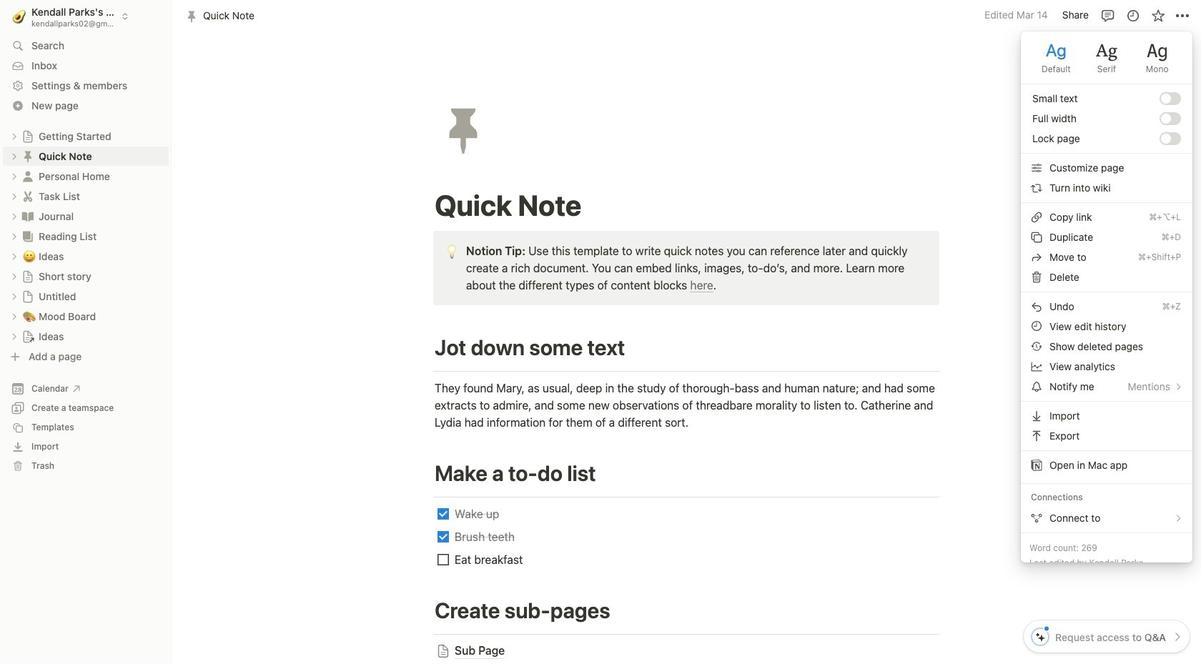 Task type: vqa. For each thing, say whether or not it's contained in the screenshot.
menu
yes



Task type: describe. For each thing, give the bounding box(es) containing it.
comments image
[[1101, 8, 1116, 23]]

change page icon image
[[436, 102, 491, 157]]

favorite image
[[1151, 8, 1166, 23]]

updates image
[[1126, 8, 1141, 23]]

💡 image
[[445, 241, 459, 260]]



Task type: locate. For each thing, give the bounding box(es) containing it.
menu
[[1021, 31, 1193, 533]]

🥑 image
[[12, 7, 26, 25]]

note
[[433, 231, 940, 305]]



